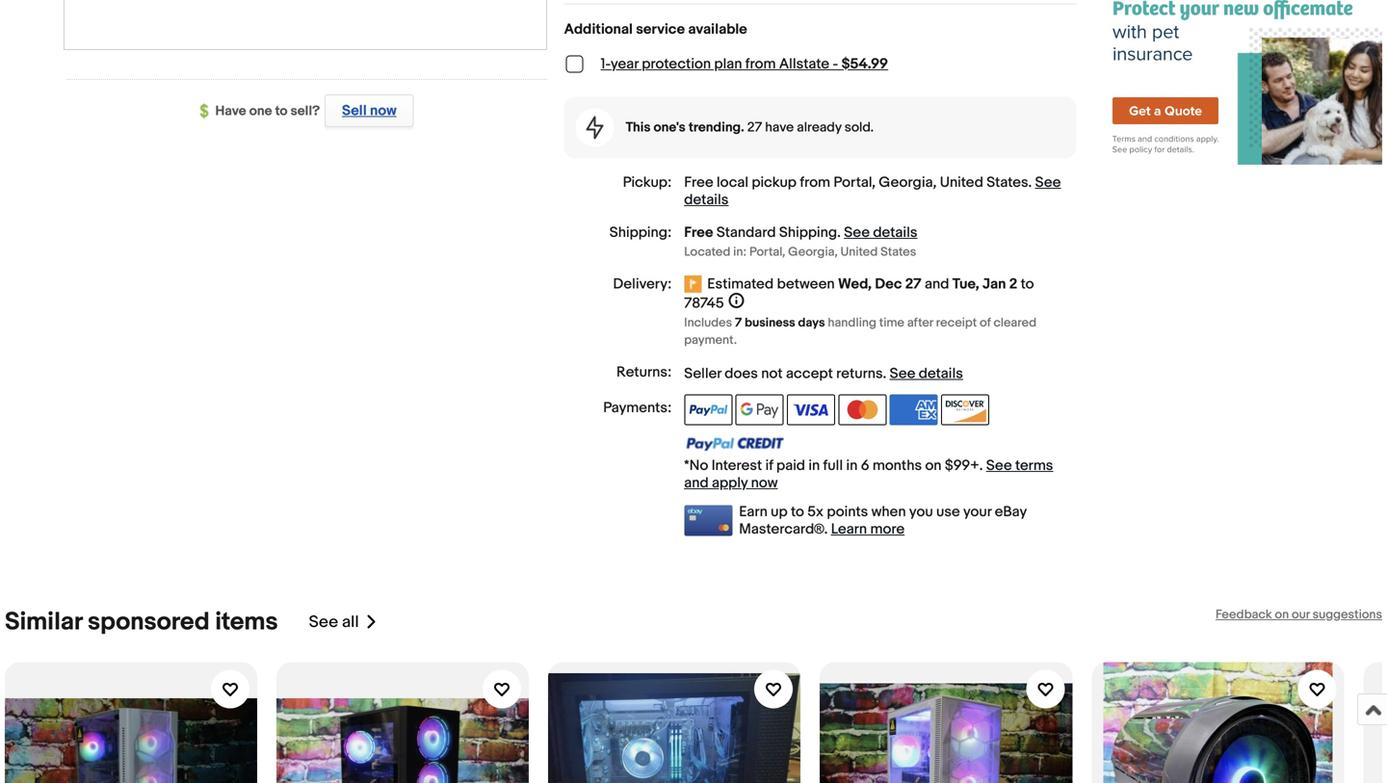 Task type: describe. For each thing, give the bounding box(es) containing it.
advertisement region
[[1093, 0, 1382, 165]]

-
[[833, 55, 838, 73]]

1-
[[601, 55, 611, 73]]

cleared
[[994, 315, 1037, 330]]

78745
[[684, 295, 724, 312]]

estimated between wed, dec 27 and tue, jan 2 to 78745
[[684, 275, 1034, 312]]

0 vertical spatial now
[[370, 102, 397, 119]]

trending.
[[689, 119, 744, 136]]

time
[[879, 315, 904, 330]]

master card image
[[838, 394, 887, 425]]

earn up to 5x points when you use your ebay mastercard®.
[[739, 503, 1027, 538]]

similar
[[5, 607, 82, 637]]

6
[[861, 457, 869, 474]]

earn
[[739, 503, 768, 521]]

returns:
[[617, 364, 672, 381]]

dec
[[875, 275, 902, 293]]

does
[[725, 365, 758, 382]]

handling
[[828, 315, 876, 330]]

local
[[717, 174, 748, 191]]

includes
[[684, 315, 732, 330]]

0 vertical spatial portal,
[[834, 174, 876, 191]]

feedback on our suggestions
[[1216, 607, 1382, 622]]

already
[[797, 119, 841, 136]]

mastercard®.
[[739, 521, 828, 538]]

business
[[745, 315, 795, 330]]

up
[[771, 503, 788, 521]]

pickup
[[752, 174, 797, 191]]

*no interest if paid in full in 6 months on $99+.
[[684, 457, 986, 474]]

handling time after receipt of cleared payment.
[[684, 315, 1037, 348]]

see all link
[[309, 607, 378, 637]]

27 inside estimated between wed, dec 27 and tue, jan 2 to 78745
[[905, 275, 921, 293]]

learn more link
[[831, 521, 905, 538]]

sell?
[[291, 103, 320, 119]]

learn
[[831, 521, 867, 538]]

one's
[[654, 119, 686, 136]]

additional
[[564, 21, 633, 38]]

protection
[[642, 55, 711, 73]]

apply
[[712, 474, 748, 492]]

suggestions
[[1312, 607, 1382, 622]]

2 in from the left
[[846, 457, 858, 474]]

items
[[215, 607, 278, 637]]

see for see terms and apply now
[[986, 457, 1012, 474]]

ebay mastercard image
[[684, 505, 732, 536]]

sell now
[[342, 102, 397, 119]]

with details__icon image
[[586, 116, 604, 139]]

between
[[777, 275, 835, 293]]

0 vertical spatial states
[[987, 174, 1028, 191]]

pickup:
[[623, 174, 672, 191]]

5x
[[807, 503, 824, 521]]

seller
[[684, 365, 721, 382]]

terms
[[1015, 457, 1053, 474]]

have
[[765, 119, 794, 136]]

see details
[[684, 174, 1061, 208]]

see all
[[309, 612, 359, 632]]

on inside main content
[[925, 457, 942, 474]]

interest
[[712, 457, 762, 474]]

returns
[[836, 365, 883, 382]]

paypal image
[[684, 394, 732, 425]]

have one to sell?
[[215, 103, 320, 119]]

allstate
[[779, 55, 829, 73]]

0 vertical spatial 27
[[747, 119, 762, 136]]

portal, inside free standard shipping . see details located in: portal, georgia, united states
[[749, 245, 785, 260]]

additional service available
[[564, 21, 747, 38]]

when
[[871, 503, 906, 521]]

delivery:
[[613, 275, 672, 293]]

free for free standard shipping . see details located in: portal, georgia, united states
[[684, 224, 713, 241]]

0 horizontal spatial from
[[745, 55, 776, 73]]

tue,
[[952, 275, 979, 293]]

7
[[735, 315, 742, 330]]

you
[[909, 503, 933, 521]]

visa image
[[787, 394, 835, 425]]

$54.99
[[841, 55, 888, 73]]

seller does not accept returns . see details
[[684, 365, 963, 382]]

1 horizontal spatial united
[[940, 174, 983, 191]]

see inside free standard shipping . see details located in: portal, georgia, united states
[[844, 224, 870, 241]]

see for see all
[[309, 612, 338, 632]]

sponsored
[[88, 607, 210, 637]]

estimated
[[707, 275, 774, 293]]

days
[[798, 315, 825, 330]]

points
[[827, 503, 868, 521]]

one
[[249, 103, 272, 119]]

2
[[1009, 275, 1017, 293]]

accept
[[786, 365, 833, 382]]

see terms and apply now
[[684, 457, 1053, 492]]

sell now link
[[320, 94, 414, 127]]

located
[[684, 245, 730, 260]]

$99+.
[[945, 457, 983, 474]]

have
[[215, 103, 246, 119]]

to for earn up to 5x points when you use your ebay mastercard®.
[[791, 503, 804, 521]]

all
[[342, 612, 359, 632]]

american express image
[[890, 394, 938, 425]]

jan
[[983, 275, 1006, 293]]

sold.
[[844, 119, 874, 136]]

available
[[688, 21, 747, 38]]



Task type: vqa. For each thing, say whether or not it's contained in the screenshot.
2
yes



Task type: locate. For each thing, give the bounding box(es) containing it.
0 vertical spatial georgia,
[[879, 174, 937, 191]]

2 horizontal spatial details
[[919, 365, 963, 382]]

0 horizontal spatial united
[[840, 245, 878, 260]]

1 vertical spatial georgia,
[[788, 245, 838, 260]]

27
[[747, 119, 762, 136], [905, 275, 921, 293]]

free inside free standard shipping . see details located in: portal, georgia, united states
[[684, 224, 713, 241]]

feedback on our suggestions link
[[1216, 607, 1382, 622]]

delivery alert flag image
[[684, 275, 707, 295]]

united
[[940, 174, 983, 191], [840, 245, 878, 260]]

free local pickup from portal, georgia, united states .
[[684, 174, 1035, 191]]

details inside free standard shipping . see details located in: portal, georgia, united states
[[873, 224, 917, 241]]

see for see details
[[1035, 174, 1061, 191]]

free for free local pickup from portal, georgia, united states .
[[684, 174, 713, 191]]

0 horizontal spatial on
[[925, 457, 942, 474]]

see
[[1035, 174, 1061, 191], [844, 224, 870, 241], [890, 365, 915, 382], [986, 457, 1012, 474], [309, 612, 338, 632]]

see terms and apply now link
[[684, 457, 1053, 492]]

0 vertical spatial and
[[925, 275, 949, 293]]

1 vertical spatial 27
[[905, 275, 921, 293]]

months
[[872, 457, 922, 474]]

main content
[[564, 0, 1076, 538]]

0 vertical spatial to
[[275, 103, 288, 119]]

0 vertical spatial .
[[1028, 174, 1032, 191]]

0 vertical spatial from
[[745, 55, 776, 73]]

1 horizontal spatial now
[[751, 474, 778, 492]]

wed,
[[838, 275, 872, 293]]

*no
[[684, 457, 708, 474]]

free
[[684, 174, 713, 191], [684, 224, 713, 241]]

our
[[1292, 607, 1310, 622]]

states
[[987, 174, 1028, 191], [880, 245, 916, 260]]

plan
[[714, 55, 742, 73]]

your
[[963, 503, 992, 521]]

1 horizontal spatial states
[[987, 174, 1028, 191]]

0 vertical spatial see details link
[[684, 174, 1061, 208]]

after
[[907, 315, 933, 330]]

1 horizontal spatial .
[[883, 365, 886, 382]]

see details link for portal,
[[684, 174, 1061, 208]]

see inside see all link
[[309, 612, 338, 632]]

and
[[925, 275, 949, 293], [684, 474, 709, 492]]

georgia,
[[879, 174, 937, 191], [788, 245, 838, 260]]

1 vertical spatial states
[[880, 245, 916, 260]]

from right plan
[[745, 55, 776, 73]]

see details link for returns
[[890, 365, 963, 382]]

1 horizontal spatial portal,
[[834, 174, 876, 191]]

free standard shipping . see details located in: portal, georgia, united states
[[684, 224, 917, 260]]

1 vertical spatial .
[[837, 224, 841, 241]]

paypal credit image
[[684, 436, 784, 452]]

details down see details
[[873, 224, 917, 241]]

in left 6
[[846, 457, 858, 474]]

1 vertical spatial now
[[751, 474, 778, 492]]

1 horizontal spatial details
[[873, 224, 917, 241]]

portal, down sold.
[[834, 174, 876, 191]]

sell
[[342, 102, 367, 119]]

1 vertical spatial from
[[800, 174, 830, 191]]

1 vertical spatial portal,
[[749, 245, 785, 260]]

now
[[370, 102, 397, 119], [751, 474, 778, 492]]

see details link down sold.
[[684, 174, 1061, 208]]

and left tue, on the right of the page
[[925, 275, 949, 293]]

of
[[980, 315, 991, 330]]

0 horizontal spatial in
[[808, 457, 820, 474]]

if
[[765, 457, 773, 474]]

2 vertical spatial details
[[919, 365, 963, 382]]

1 vertical spatial see details link
[[844, 224, 917, 241]]

includes 7 business days
[[684, 315, 825, 330]]

see inside see details
[[1035, 174, 1061, 191]]

details inside see details
[[684, 191, 729, 208]]

See all text field
[[309, 612, 359, 632]]

portal,
[[834, 174, 876, 191], [749, 245, 785, 260]]

to
[[275, 103, 288, 119], [1021, 275, 1034, 293], [791, 503, 804, 521]]

states inside free standard shipping . see details located in: portal, georgia, united states
[[880, 245, 916, 260]]

0 horizontal spatial to
[[275, 103, 288, 119]]

0 horizontal spatial and
[[684, 474, 709, 492]]

to right 2
[[1021, 275, 1034, 293]]

see inside see terms and apply now
[[986, 457, 1012, 474]]

0 horizontal spatial .
[[837, 224, 841, 241]]

2 horizontal spatial .
[[1028, 174, 1032, 191]]

0 horizontal spatial states
[[880, 245, 916, 260]]

now inside see terms and apply now
[[751, 474, 778, 492]]

1 horizontal spatial in
[[846, 457, 858, 474]]

ebay
[[995, 503, 1027, 521]]

to inside estimated between wed, dec 27 and tue, jan 2 to 78745
[[1021, 275, 1034, 293]]

to for have one to sell?
[[275, 103, 288, 119]]

see details link down see details
[[844, 224, 917, 241]]

0 vertical spatial united
[[940, 174, 983, 191]]

2 free from the top
[[684, 224, 713, 241]]

service
[[636, 21, 685, 38]]

google pay image
[[736, 394, 784, 425]]

0 horizontal spatial georgia,
[[788, 245, 838, 260]]

year
[[611, 55, 638, 73]]

1 free from the top
[[684, 174, 713, 191]]

details
[[684, 191, 729, 208], [873, 224, 917, 241], [919, 365, 963, 382]]

to left 5x
[[791, 503, 804, 521]]

1-year protection plan from allstate - $54.99
[[601, 55, 888, 73]]

use
[[936, 503, 960, 521]]

2 vertical spatial to
[[791, 503, 804, 521]]

see details link up american express image
[[890, 365, 963, 382]]

2 vertical spatial .
[[883, 365, 886, 382]]

more
[[870, 521, 905, 538]]

on left $99+.
[[925, 457, 942, 474]]

free up located
[[684, 224, 713, 241]]

and left apply
[[684, 474, 709, 492]]

now right "sell"
[[370, 102, 397, 119]]

shipping
[[779, 224, 837, 241]]

1 horizontal spatial 27
[[905, 275, 921, 293]]

payments:
[[603, 399, 672, 417]]

learn more
[[831, 521, 905, 538]]

shipping:
[[610, 224, 672, 241]]

1 horizontal spatial on
[[1275, 607, 1289, 622]]

and inside estimated between wed, dec 27 and tue, jan 2 to 78745
[[925, 275, 949, 293]]

this
[[626, 119, 651, 136]]

1 horizontal spatial georgia,
[[879, 174, 937, 191]]

. inside free standard shipping . see details located in: portal, georgia, united states
[[837, 224, 841, 241]]

details up standard
[[684, 191, 729, 208]]

2 vertical spatial see details link
[[890, 365, 963, 382]]

0 horizontal spatial portal,
[[749, 245, 785, 260]]

similar sponsored items
[[5, 607, 278, 637]]

1 horizontal spatial from
[[800, 174, 830, 191]]

in left full on the bottom
[[808, 457, 820, 474]]

free left local
[[684, 174, 713, 191]]

2 horizontal spatial to
[[1021, 275, 1034, 293]]

1 vertical spatial and
[[684, 474, 709, 492]]

from
[[745, 55, 776, 73], [800, 174, 830, 191]]

1 vertical spatial on
[[1275, 607, 1289, 622]]

1 vertical spatial united
[[840, 245, 878, 260]]

portal, right in:
[[749, 245, 785, 260]]

full
[[823, 457, 843, 474]]

united inside free standard shipping . see details located in: portal, georgia, united states
[[840, 245, 878, 260]]

dollar sign image
[[200, 104, 215, 119]]

to right one
[[275, 103, 288, 119]]

main content containing additional service available
[[564, 0, 1076, 538]]

1 in from the left
[[808, 457, 820, 474]]

feedback
[[1216, 607, 1272, 622]]

not
[[761, 365, 783, 382]]

0 horizontal spatial now
[[370, 102, 397, 119]]

see details link
[[684, 174, 1061, 208], [844, 224, 917, 241], [890, 365, 963, 382]]

paid
[[776, 457, 805, 474]]

standard
[[716, 224, 776, 241]]

payment.
[[684, 333, 737, 348]]

discover image
[[941, 394, 989, 425]]

1 vertical spatial details
[[873, 224, 917, 241]]

0 vertical spatial details
[[684, 191, 729, 208]]

receipt
[[936, 315, 977, 330]]

1 horizontal spatial and
[[925, 275, 949, 293]]

27 right dec
[[905, 275, 921, 293]]

from right pickup
[[800, 174, 830, 191]]

0 vertical spatial free
[[684, 174, 713, 191]]

details up discover image at the bottom right
[[919, 365, 963, 382]]

0 vertical spatial on
[[925, 457, 942, 474]]

27 left 'have'
[[747, 119, 762, 136]]

0 horizontal spatial details
[[684, 191, 729, 208]]

0 horizontal spatial 27
[[747, 119, 762, 136]]

1 vertical spatial to
[[1021, 275, 1034, 293]]

on left the our
[[1275, 607, 1289, 622]]

1 vertical spatial free
[[684, 224, 713, 241]]

and inside see terms and apply now
[[684, 474, 709, 492]]

now up earn
[[751, 474, 778, 492]]

1 horizontal spatial to
[[791, 503, 804, 521]]

this one's trending. 27 have already sold.
[[626, 119, 874, 136]]

georgia, inside free standard shipping . see details located in: portal, georgia, united states
[[788, 245, 838, 260]]

.
[[1028, 174, 1032, 191], [837, 224, 841, 241], [883, 365, 886, 382]]

to inside "earn up to 5x points when you use your ebay mastercard®."
[[791, 503, 804, 521]]



